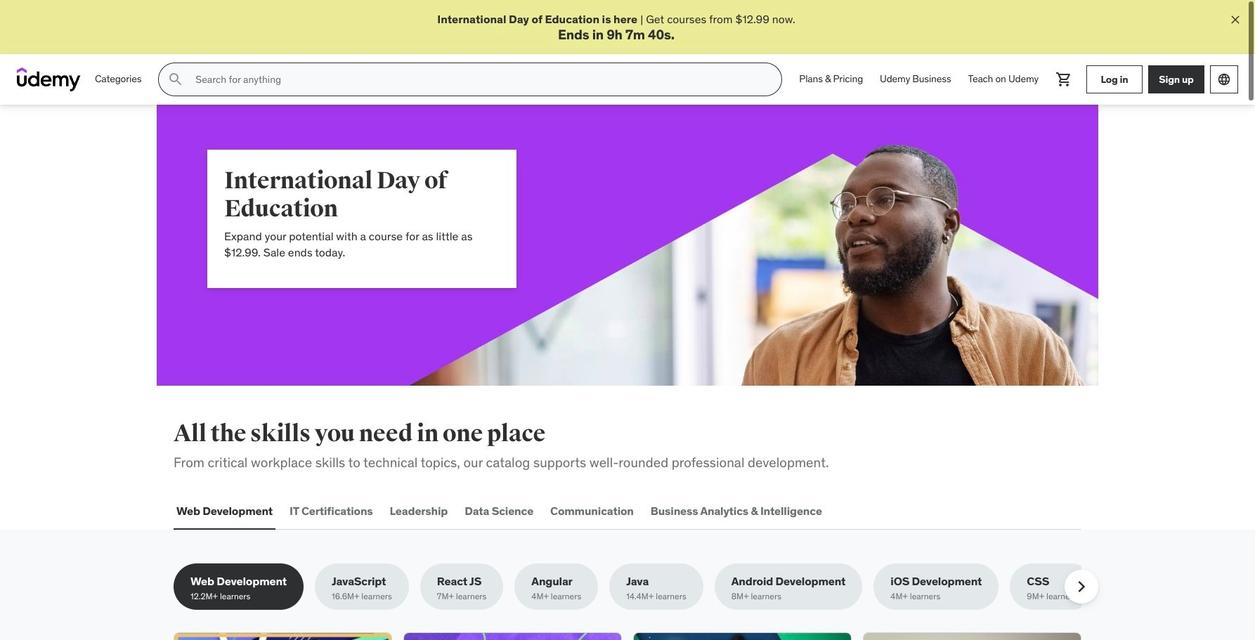 Task type: locate. For each thing, give the bounding box(es) containing it.
submit search image
[[168, 71, 184, 88]]

udemy image
[[17, 68, 81, 92]]

next image
[[1071, 576, 1093, 598]]



Task type: describe. For each thing, give the bounding box(es) containing it.
Search for anything text field
[[193, 68, 765, 92]]

shopping cart with 0 items image
[[1056, 71, 1073, 88]]

close image
[[1229, 13, 1243, 27]]

choose a language image
[[1217, 73, 1232, 87]]

topic filters element
[[174, 564, 1099, 610]]



Task type: vqa. For each thing, say whether or not it's contained in the screenshot.
Faster
no



